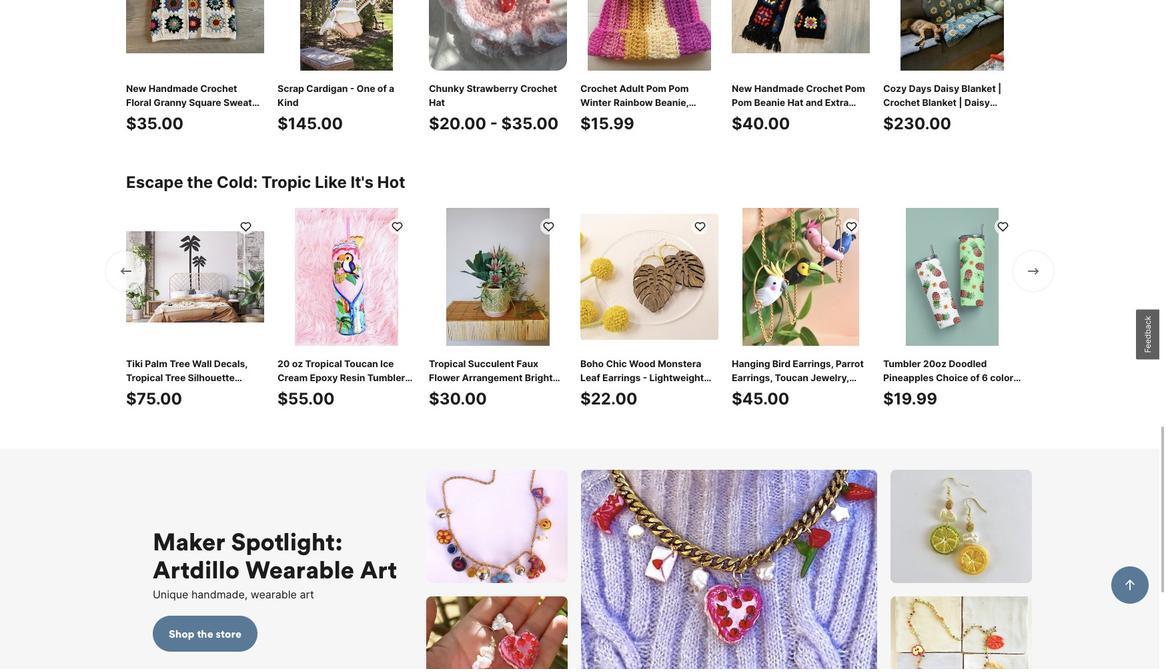 Task type: vqa. For each thing, say whether or not it's contained in the screenshot.
the CVV text field
no



Task type: describe. For each thing, give the bounding box(es) containing it.
of
[[378, 80, 387, 91]]

20
[[278, 356, 290, 367]]

hot
[[377, 170, 405, 190]]

flower
[[429, 370, 460, 381]]

green
[[429, 384, 457, 395]]

new handmade crochet floral granny square sweater vest knit waistcoat multicolored white flowers machine washable teen woman size s - m image
[[126, 0, 264, 68]]

fuschia
[[500, 384, 536, 395]]

$15.99 link
[[581, 0, 719, 149]]

like
[[315, 170, 347, 190]]

$20.00
[[429, 111, 487, 131]]

$35.00 link
[[126, 0, 264, 149]]

tiki palm tree wall decals, tropical tree silhouette decal, beach house decor, removable wall decals for renters, coastal living decor image
[[126, 206, 264, 344]]

$230.00
[[883, 111, 952, 131]]

resin
[[340, 370, 365, 381]]

escape the cold: tropic like it's hot
[[126, 170, 405, 190]]

ice
[[380, 356, 394, 367]]

tropical succulent faux flower arrangement bright green pink and fuschia image
[[429, 206, 567, 344]]

favorite image for $75.00
[[239, 218, 252, 231]]

earrings
[[603, 370, 641, 381]]

tropical inside 20 oz tropical toucan ice cream epoxy resin tumbler with lid and straw
[[305, 356, 342, 367]]

shop the store link
[[153, 614, 258, 650]]

unique
[[153, 586, 188, 599]]

handmade,
[[191, 586, 248, 599]]

boho chic wood monstera leaf earrings - lightweight wooden tropical statement jewelry
[[581, 356, 708, 409]]

lightweight
[[650, 370, 704, 381]]

$45.00
[[732, 387, 790, 406]]

- inside chunky strawberry crochet hat $20.00 - $35.00
[[490, 111, 498, 131]]

$19.99 link
[[883, 206, 1022, 425]]

spotlight:
[[231, 524, 343, 555]]

$30.00
[[429, 387, 487, 406]]

$230.00 link
[[883, 0, 1022, 149]]

the for escape
[[187, 170, 213, 190]]

straw
[[332, 384, 358, 395]]

cream
[[278, 370, 308, 381]]

bright
[[525, 370, 553, 381]]

crochet
[[520, 80, 557, 91]]

oz
[[292, 356, 303, 367]]

tropic
[[262, 170, 311, 190]]

one
[[357, 80, 375, 91]]

favorite image for $45.00
[[845, 218, 858, 231]]

arrangement
[[462, 370, 523, 381]]

wearable
[[251, 586, 297, 599]]

$75.00
[[126, 387, 182, 406]]

$75.00 link
[[126, 206, 264, 425]]

$40.00
[[732, 111, 790, 131]]

monstera
[[658, 356, 702, 367]]

maker
[[153, 524, 225, 555]]

wearable
[[245, 553, 354, 583]]

scrap
[[278, 80, 304, 91]]

$19.99
[[883, 387, 938, 406]]

tropical inside tropical succulent faux flower arrangement bright green pink and fuschia
[[429, 356, 466, 367]]

$55.00
[[278, 387, 335, 406]]

with
[[278, 384, 298, 395]]

art
[[360, 553, 397, 583]]

it's
[[351, 170, 374, 190]]

scrap cardigan - one of a kind image
[[278, 0, 416, 68]]

chunky strawberry crochet hat $20.00 - $35.00
[[429, 80, 559, 131]]

kind
[[278, 94, 299, 105]]

favorite image for $55.00
[[391, 218, 403, 231]]

strawberry
[[467, 80, 518, 91]]

leaf
[[581, 370, 600, 381]]

tumbler
[[367, 370, 405, 381]]

escape
[[126, 170, 183, 190]]

shop
[[169, 625, 195, 639]]



Task type: locate. For each thing, give the bounding box(es) containing it.
2 horizontal spatial tropical
[[621, 384, 658, 395]]

tropical up epoxy
[[305, 356, 342, 367]]

$15.99
[[581, 111, 635, 131]]

favorite image for $30.00
[[542, 218, 555, 231]]

lazy load image image
[[427, 468, 568, 581], [581, 468, 878, 670], [891, 468, 1032, 581], [427, 595, 568, 670], [891, 595, 1032, 670]]

succulent
[[468, 356, 514, 367]]

2 $35.00 from the left
[[501, 111, 559, 131]]

and down arrangement on the left of the page
[[481, 384, 498, 395]]

0 vertical spatial the
[[187, 170, 213, 190]]

the left store
[[197, 625, 213, 639]]

wooden
[[581, 384, 618, 395]]

$35.00
[[126, 111, 183, 131], [501, 111, 559, 131]]

2 favorite image from the left
[[391, 218, 403, 231]]

tropical succulent faux flower arrangement bright green pink and fuschia
[[429, 356, 553, 395]]

0 horizontal spatial favorite image
[[694, 218, 706, 231]]

1 horizontal spatial favorite image
[[997, 218, 1009, 231]]

chunky strawberry crochet hat image
[[429, 0, 567, 68]]

$35.00 inside chunky strawberry crochet hat $20.00 - $35.00
[[501, 111, 559, 131]]

0 horizontal spatial and
[[313, 384, 330, 395]]

boho chic wood monstera leaf earrings - lightweight wooden tropical statement jewelry image
[[581, 206, 719, 344]]

store
[[216, 625, 241, 639]]

hat
[[429, 94, 445, 105]]

20 oz tropical toucan ice cream epoxy resin tumbler with lid and straw image
[[278, 206, 416, 344]]

and down epoxy
[[313, 384, 330, 395]]

tropical down earrings
[[621, 384, 658, 395]]

and inside tropical succulent faux flower arrangement bright green pink and fuschia
[[481, 384, 498, 395]]

$45.00 link
[[732, 206, 870, 425]]

1 horizontal spatial and
[[481, 384, 498, 395]]

- inside scrap cardigan - one of a kind $145.00
[[350, 80, 355, 91]]

tropical
[[305, 356, 342, 367], [429, 356, 466, 367], [621, 384, 658, 395]]

2 and from the left
[[481, 384, 498, 395]]

0 horizontal spatial $35.00
[[126, 111, 183, 131]]

boho
[[581, 356, 604, 367]]

- left the "one"
[[350, 80, 355, 91]]

the left cold:
[[187, 170, 213, 190]]

favorite image for $19.99
[[997, 218, 1009, 231]]

$40.00 link
[[732, 0, 870, 149]]

chic
[[606, 356, 627, 367]]

favorite image
[[239, 218, 252, 231], [391, 218, 403, 231], [542, 218, 555, 231], [845, 218, 858, 231]]

1 vertical spatial the
[[197, 625, 213, 639]]

$35.00 down crochet
[[501, 111, 559, 131]]

$145.00
[[278, 111, 343, 131]]

favorite image inside $45.00 link
[[845, 218, 858, 231]]

0 vertical spatial -
[[350, 80, 355, 91]]

maker spotlight: artdillo wearable art unique handmade, wearable art
[[153, 524, 397, 599]]

art
[[300, 586, 314, 599]]

0 horizontal spatial -
[[350, 80, 355, 91]]

4 favorite image from the left
[[845, 218, 858, 231]]

tropical up flower
[[429, 356, 466, 367]]

1 horizontal spatial -
[[490, 111, 498, 131]]

tropical inside boho chic wood monstera leaf earrings - lightweight wooden tropical statement jewelry
[[621, 384, 658, 395]]

crochet adult pom pom winter rainbow beanie, handmade multi color soft youth skullcap, gifts for her, multi color winter season accessories image
[[581, 0, 719, 68]]

faux
[[517, 356, 539, 367]]

jewelry
[[581, 398, 617, 409]]

$35.00 up the escape
[[126, 111, 183, 131]]

toucan
[[344, 356, 378, 367]]

20 oz tropical toucan ice cream epoxy resin tumbler with lid and straw
[[278, 356, 405, 395]]

0 horizontal spatial tropical
[[305, 356, 342, 367]]

the for shop
[[197, 625, 213, 639]]

cozy days daisy blanket | crochet blanket | daisy blanket | daisy granny square blanket | granny squares | crochet image
[[883, 0, 1022, 68]]

3 favorite image from the left
[[542, 218, 555, 231]]

$22.00
[[581, 387, 638, 406]]

2 horizontal spatial -
[[643, 370, 647, 381]]

tumbler 20oz doodled pineapples choice of 6 colors includes stainless steel straw lid and rubber base double-wall image
[[883, 206, 1022, 344]]

cardigan
[[306, 80, 348, 91]]

cold:
[[217, 170, 258, 190]]

statement
[[660, 384, 708, 395]]

favorite image inside $19.99 link
[[997, 218, 1009, 231]]

lid
[[300, 384, 311, 395]]

chunky
[[429, 80, 465, 91]]

1 and from the left
[[313, 384, 330, 395]]

2 vertical spatial -
[[643, 370, 647, 381]]

and
[[313, 384, 330, 395], [481, 384, 498, 395]]

shop the store
[[169, 625, 241, 639]]

- inside boho chic wood monstera leaf earrings - lightweight wooden tropical statement jewelry
[[643, 370, 647, 381]]

1 horizontal spatial tropical
[[429, 356, 466, 367]]

1 horizontal spatial $35.00
[[501, 111, 559, 131]]

and inside 20 oz tropical toucan ice cream epoxy resin tumbler with lid and straw
[[313, 384, 330, 395]]

artdillo
[[153, 553, 240, 583]]

- down strawberry
[[490, 111, 498, 131]]

favorite image
[[694, 218, 706, 231], [997, 218, 1009, 231]]

1 favorite image from the left
[[694, 218, 706, 231]]

wood
[[629, 356, 656, 367]]

1 favorite image from the left
[[239, 218, 252, 231]]

favorite image for $22.00
[[694, 218, 706, 231]]

a
[[389, 80, 395, 91]]

favorite image inside $75.00 'link'
[[239, 218, 252, 231]]

new handmade crochet pom pom beanie hat and extra long granny square scarf rainbow black fringe knit machine washable boho image
[[732, 0, 870, 68]]

1 $35.00 from the left
[[126, 111, 183, 131]]

pink
[[459, 384, 479, 395]]

the
[[187, 170, 213, 190], [197, 625, 213, 639]]

epoxy
[[310, 370, 338, 381]]

2 favorite image from the left
[[997, 218, 1009, 231]]

scrap cardigan - one of a kind $145.00
[[278, 80, 395, 131]]

- down the "wood"
[[643, 370, 647, 381]]

-
[[350, 80, 355, 91], [490, 111, 498, 131], [643, 370, 647, 381]]

1 vertical spatial -
[[490, 111, 498, 131]]

hanging bird earrings, parrot earrings, toucan jewelry, cockatoo earring, tropical bird earrings, summer jewelry, unique earrings image
[[732, 206, 870, 344]]



